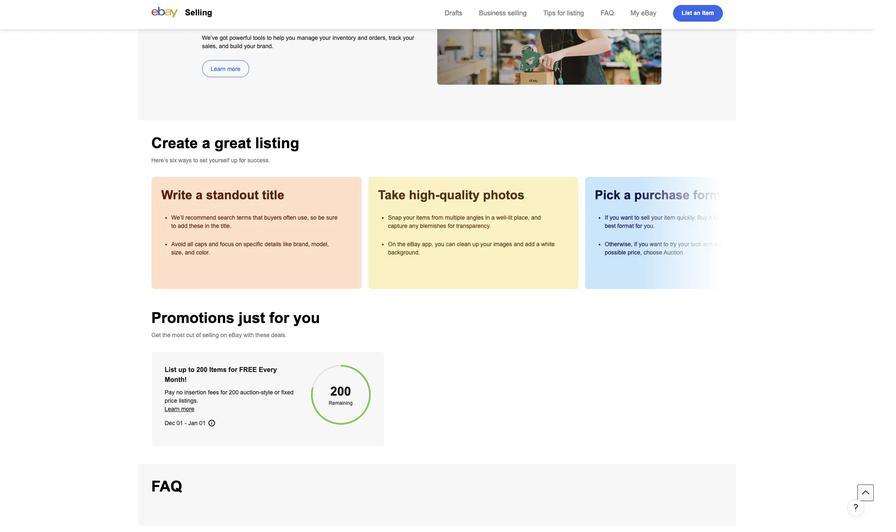 Task type: locate. For each thing, give the bounding box(es) containing it.
list left an on the top right of page
[[682, 9, 692, 16]]

1 vertical spatial learn more link
[[165, 406, 194, 412]]

to up insertion
[[188, 366, 195, 373]]

want inside otherwise, if you want to try your luck and shoot for the best possible price, choose auction.
[[650, 241, 662, 248]]

add down the we'll
[[178, 223, 187, 229]]

1 horizontal spatial it
[[709, 214, 712, 221]]

to left try
[[664, 241, 669, 248]]

search
[[218, 214, 235, 221]]

on right focus
[[236, 241, 242, 248]]

faq link
[[601, 10, 614, 17]]

we've
[[202, 34, 218, 41]]

best inside otherwise, if you want to try your luck and shoot for the best possible price, choose auction.
[[748, 241, 759, 248]]

1 horizontal spatial up
[[231, 157, 238, 164]]

and down got
[[219, 43, 229, 49]]

selling inside the selling as a business? we make it easy
[[202, 0, 247, 7]]

0 vertical spatial best
[[605, 223, 616, 229]]

list up to 200 items for free every month!
[[165, 366, 277, 383]]

the left the title.
[[211, 223, 219, 229]]

in inside snap your items from multiple angles in a well-lit place, and capture any blemishes for transparency.
[[485, 214, 490, 221]]

get
[[151, 332, 161, 338]]

otherwise, if you want to try your luck and shoot for the best possible price, choose auction.
[[605, 241, 759, 256]]

the inside we'll recommend search terms that buyers often use, so be sure to add these in the title.
[[211, 223, 219, 229]]

1 vertical spatial ebay
[[407, 241, 420, 248]]

1 vertical spatial want
[[650, 241, 662, 248]]

up right clean
[[472, 241, 479, 248]]

it right the buy
[[709, 214, 712, 221]]

200 remaining
[[329, 385, 353, 406]]

to inside we've got powerful tools to help you manage your inventory and orders, track your sales, and build your brand.
[[267, 34, 272, 41]]

transparency.
[[456, 223, 491, 229]]

0 horizontal spatial ebay
[[229, 332, 242, 338]]

insertion
[[184, 389, 206, 396]]

or
[[275, 389, 280, 396]]

1 horizontal spatial best
[[748, 241, 759, 248]]

can
[[446, 241, 455, 248]]

0 vertical spatial selling
[[202, 0, 247, 7]]

0 vertical spatial faq
[[601, 10, 614, 17]]

list an item
[[682, 9, 714, 16]]

up
[[231, 157, 238, 164], [472, 241, 479, 248], [178, 366, 186, 373]]

format up now
[[693, 188, 732, 202]]

1 horizontal spatial on
[[236, 241, 242, 248]]

style
[[261, 389, 273, 396]]

2 horizontal spatial up
[[472, 241, 479, 248]]

images
[[493, 241, 512, 248]]

out
[[186, 332, 194, 338]]

1 vertical spatial selling
[[202, 332, 219, 338]]

for right the shoot
[[730, 241, 737, 248]]

up up month!
[[178, 366, 186, 373]]

on
[[388, 241, 396, 248]]

these inside we'll recommend search terms that buyers often use, so be sure to add these in the title.
[[189, 223, 203, 229]]

1 horizontal spatial add
[[525, 241, 535, 248]]

want left "sell"
[[621, 214, 633, 221]]

more
[[227, 65, 241, 72], [181, 406, 194, 412]]

0 vertical spatial listing
[[567, 10, 584, 17]]

for inside if you want to sell your item quickly, buy it now is probably the best format for you.
[[636, 223, 642, 229]]

in
[[485, 214, 490, 221], [205, 223, 209, 229]]

set
[[200, 157, 208, 164]]

in inside we'll recommend search terms that buyers often use, so be sure to add these in the title.
[[205, 223, 209, 229]]

1 horizontal spatial in
[[485, 214, 490, 221]]

for left success.
[[239, 157, 246, 164]]

is
[[727, 214, 731, 221]]

1 vertical spatial more
[[181, 406, 194, 412]]

title
[[262, 188, 284, 202]]

for left the you.
[[636, 223, 642, 229]]

1 vertical spatial format
[[618, 223, 634, 229]]

1 vertical spatial in
[[205, 223, 209, 229]]

1 vertical spatial add
[[525, 241, 535, 248]]

0 vertical spatial up
[[231, 157, 238, 164]]

0 horizontal spatial these
[[189, 223, 203, 229]]

your up 'any' at left
[[403, 214, 415, 221]]

0 vertical spatial in
[[485, 214, 490, 221]]

if
[[634, 241, 637, 248]]

a
[[271, 0, 279, 7], [202, 135, 210, 152], [196, 188, 203, 202], [624, 188, 631, 202], [492, 214, 495, 221], [536, 241, 540, 248]]

deals.
[[271, 332, 287, 338]]

to inside list up to 200 items for free every month!
[[188, 366, 195, 373]]

you inside the on the ebay app, you can clean up your images and add a white background.
[[435, 241, 444, 248]]

it up "we've" at the left of the page
[[202, 9, 210, 26]]

1 horizontal spatial these
[[255, 332, 270, 338]]

0 vertical spatial more
[[227, 65, 241, 72]]

1 horizontal spatial format
[[693, 188, 732, 202]]

your right try
[[678, 241, 690, 248]]

to inside otherwise, if you want to try your luck and shoot for the best possible price, choose auction.
[[664, 241, 669, 248]]

1 horizontal spatial learn more link
[[202, 60, 249, 77]]

item left quickly,
[[664, 214, 675, 221]]

you inside if you want to sell your item quickly, buy it now is probably the best format for you.
[[610, 214, 619, 221]]

item right an on the top right of page
[[702, 9, 714, 16]]

probably
[[733, 214, 755, 221]]

0 horizontal spatial more
[[181, 406, 194, 412]]

and right place, in the right of the page
[[531, 214, 541, 221]]

0 horizontal spatial it
[[202, 9, 210, 26]]

here's six ways to set yourself up for success.
[[151, 157, 270, 164]]

your right track
[[403, 34, 414, 41]]

create a great listing
[[151, 135, 299, 152]]

success.
[[248, 157, 270, 164]]

and
[[358, 34, 367, 41], [219, 43, 229, 49], [531, 214, 541, 221], [209, 241, 218, 248], [514, 241, 524, 248], [703, 241, 713, 248], [185, 249, 195, 256]]

to down the we'll
[[171, 223, 176, 229]]

in down recommend
[[205, 223, 209, 229]]

your left the images
[[481, 241, 492, 248]]

try
[[670, 241, 677, 248]]

list inside list up to 200 items for free every month!
[[165, 366, 176, 373]]

and right the images
[[514, 241, 524, 248]]

1 vertical spatial item
[[664, 214, 675, 221]]

add left white at the right of page
[[525, 241, 535, 248]]

2 horizontal spatial 200
[[330, 385, 351, 398]]

01 right jan
[[199, 420, 206, 427]]

more down the listings.
[[181, 406, 194, 412]]

and right luck
[[703, 241, 713, 248]]

1 vertical spatial selling
[[185, 8, 212, 17]]

0 vertical spatial add
[[178, 223, 187, 229]]

on down promotions just for you
[[221, 332, 227, 338]]

up inside the on the ebay app, you can clean up your images and add a white background.
[[472, 241, 479, 248]]

-
[[185, 420, 187, 427]]

of
[[196, 332, 201, 338]]

0 horizontal spatial in
[[205, 223, 209, 229]]

1 vertical spatial best
[[748, 241, 759, 248]]

2 vertical spatial up
[[178, 366, 186, 373]]

item
[[702, 9, 714, 16], [664, 214, 675, 221]]

listing right tips
[[567, 10, 584, 17]]

standout
[[206, 188, 259, 202]]

help, opens dialogs image
[[852, 504, 860, 512]]

for inside snap your items from multiple angles in a well-lit place, and capture any blemishes for transparency.
[[448, 223, 455, 229]]

your inside snap your items from multiple angles in a well-lit place, and capture any blemishes for transparency.
[[403, 214, 415, 221]]

price,
[[628, 249, 642, 256]]

the right 'probably'
[[757, 214, 765, 221]]

selling right of
[[202, 332, 219, 338]]

buy
[[698, 214, 708, 221]]

listing up success.
[[255, 135, 299, 152]]

help
[[273, 34, 284, 41]]

ebay right my
[[641, 10, 657, 17]]

best down 'probably'
[[748, 241, 759, 248]]

tips for listing
[[543, 10, 584, 17]]

snap
[[388, 214, 402, 221]]

price
[[165, 397, 177, 404]]

add inside we'll recommend search terms that buyers often use, so be sure to add these in the title.
[[178, 223, 187, 229]]

most
[[172, 332, 185, 338]]

listings.
[[179, 397, 198, 404]]

learn down sales,
[[211, 65, 226, 72]]

fees
[[208, 389, 219, 396]]

ebay up background.
[[407, 241, 420, 248]]

learn
[[211, 65, 226, 72], [165, 406, 180, 412]]

these down recommend
[[189, 223, 203, 229]]

2 horizontal spatial ebay
[[641, 10, 657, 17]]

0 vertical spatial learn more link
[[202, 60, 249, 77]]

0 horizontal spatial item
[[664, 214, 675, 221]]

0 vertical spatial item
[[702, 9, 714, 16]]

for up deals. at the bottom left
[[269, 309, 289, 326]]

learn inside pay no insertion fees for 200 auction-style or fixed price listings. learn more
[[165, 406, 180, 412]]

more down build
[[227, 65, 241, 72]]

0 horizontal spatial list
[[165, 366, 176, 373]]

0 horizontal spatial add
[[178, 223, 187, 229]]

tips for listing link
[[543, 10, 584, 17]]

learn more link for selling as a business? we make it easy
[[202, 60, 249, 77]]

list up month!
[[165, 366, 176, 373]]

1 horizontal spatial ebay
[[407, 241, 420, 248]]

1 horizontal spatial list
[[682, 9, 692, 16]]

fixed
[[281, 389, 294, 396]]

0 horizontal spatial up
[[178, 366, 186, 373]]

200 left items on the left of page
[[196, 366, 208, 373]]

often
[[283, 214, 296, 221]]

for right fees
[[221, 389, 227, 396]]

you
[[286, 34, 295, 41], [610, 214, 619, 221], [435, 241, 444, 248], [639, 241, 648, 248], [293, 309, 320, 326]]

learn more link
[[202, 60, 249, 77], [165, 406, 194, 412]]

1 vertical spatial on
[[221, 332, 227, 338]]

0 vertical spatial on
[[236, 241, 242, 248]]

01
[[177, 420, 183, 427], [199, 420, 206, 427]]

promotions just for you
[[151, 309, 320, 326]]

selling
[[202, 0, 247, 7], [185, 8, 212, 17]]

no
[[176, 389, 183, 396]]

200 up remaining
[[330, 385, 351, 398]]

0 horizontal spatial format
[[618, 223, 634, 229]]

0 horizontal spatial 01
[[177, 420, 183, 427]]

1 horizontal spatial 01
[[199, 420, 206, 427]]

01 left -
[[177, 420, 183, 427]]

manage
[[297, 34, 318, 41]]

the
[[757, 214, 765, 221], [211, 223, 219, 229], [397, 241, 406, 248], [739, 241, 747, 248], [162, 332, 170, 338]]

1 vertical spatial these
[[255, 332, 270, 338]]

1 vertical spatial listing
[[255, 135, 299, 152]]

selling
[[508, 10, 527, 17], [202, 332, 219, 338]]

selling for selling
[[185, 8, 212, 17]]

selling right business
[[508, 10, 527, 17]]

selling for selling as a business? we make it easy
[[202, 0, 247, 7]]

drafts link
[[445, 10, 463, 17]]

to left "sell"
[[635, 214, 640, 221]]

0 horizontal spatial faq
[[151, 478, 182, 495]]

drafts
[[445, 10, 463, 17]]

1 vertical spatial it
[[709, 214, 712, 221]]

1 horizontal spatial faq
[[601, 10, 614, 17]]

if
[[605, 214, 608, 221]]

1 vertical spatial learn
[[165, 406, 180, 412]]

want up the choose
[[650, 241, 662, 248]]

0 horizontal spatial 200
[[196, 366, 208, 373]]

items
[[209, 366, 227, 373]]

for right items on the left of page
[[229, 366, 237, 373]]

selling up "easy"
[[202, 0, 247, 7]]

you inside we've got powerful tools to help you manage your inventory and orders, track your sales, and build your brand.
[[286, 34, 295, 41]]

0 horizontal spatial want
[[621, 214, 633, 221]]

1 horizontal spatial want
[[650, 241, 662, 248]]

1 horizontal spatial learn
[[211, 65, 226, 72]]

it inside the selling as a business? we make it easy
[[202, 9, 210, 26]]

0 vertical spatial it
[[202, 9, 210, 26]]

for down the multiple
[[448, 223, 455, 229]]

1 horizontal spatial more
[[227, 65, 241, 72]]

ebay left with
[[229, 332, 242, 338]]

1 horizontal spatial item
[[702, 9, 714, 16]]

write
[[161, 188, 192, 202]]

track
[[389, 34, 401, 41]]

0 horizontal spatial selling
[[202, 332, 219, 338]]

business selling
[[479, 10, 527, 17]]

0 vertical spatial list
[[682, 9, 692, 16]]

format up otherwise,
[[618, 223, 634, 229]]

the up background.
[[397, 241, 406, 248]]

200 inside list up to 200 items for free every month!
[[196, 366, 208, 373]]

a left the well-
[[492, 214, 495, 221]]

200 inside 200 remaining
[[330, 385, 351, 398]]

these right with
[[255, 332, 270, 338]]

selling up "we've" at the left of the page
[[185, 8, 212, 17]]

0 horizontal spatial listing
[[255, 135, 299, 152]]

200
[[196, 366, 208, 373], [330, 385, 351, 398], [229, 389, 239, 396]]

0 horizontal spatial best
[[605, 223, 616, 229]]

sales,
[[202, 43, 217, 49]]

1 vertical spatial up
[[472, 241, 479, 248]]

0 horizontal spatial learn
[[165, 406, 180, 412]]

every
[[259, 366, 277, 373]]

1 horizontal spatial selling
[[508, 10, 527, 17]]

color.
[[196, 249, 210, 256]]

in right "angles"
[[485, 214, 490, 221]]

0 horizontal spatial learn more link
[[165, 406, 194, 412]]

the inside otherwise, if you want to try your luck and shoot for the best possible price, choose auction.
[[739, 241, 747, 248]]

2 vertical spatial ebay
[[229, 332, 242, 338]]

200 left the auction- at bottom left
[[229, 389, 239, 396]]

a right as
[[271, 0, 279, 7]]

1 vertical spatial list
[[165, 366, 176, 373]]

best down if on the top right
[[605, 223, 616, 229]]

learn more link down price
[[165, 406, 194, 412]]

six
[[170, 157, 177, 164]]

focus
[[220, 241, 234, 248]]

business selling link
[[479, 10, 527, 17]]

a inside the on the ebay app, you can clean up your images and add a white background.
[[536, 241, 540, 248]]

learn down price
[[165, 406, 180, 412]]

the right the shoot
[[739, 241, 747, 248]]

learn more link for list up to 200 items for free every month!
[[165, 406, 194, 412]]

your up the you.
[[651, 214, 663, 221]]

and inside otherwise, if you want to try your luck and shoot for the best possible price, choose auction.
[[703, 241, 713, 248]]

0 vertical spatial want
[[621, 214, 633, 221]]

learn more link down build
[[202, 60, 249, 77]]

a left white at the right of page
[[536, 241, 540, 248]]

to up 'brand.'
[[267, 34, 272, 41]]

up right "yourself"
[[231, 157, 238, 164]]

with
[[243, 332, 254, 338]]

take high-quality photos
[[378, 188, 525, 202]]

on inside avoid all caps and focus on specific details like brand, model, size, and color.
[[236, 241, 242, 248]]

0 vertical spatial these
[[189, 223, 203, 229]]

1 horizontal spatial 200
[[229, 389, 239, 396]]



Task type: describe. For each thing, give the bounding box(es) containing it.
pay
[[165, 389, 175, 396]]

best inside if you want to sell your item quickly, buy it now is probably the best format for you.
[[605, 223, 616, 229]]

add inside the on the ebay app, you can clean up your images and add a white background.
[[525, 241, 535, 248]]

a right pick
[[624, 188, 631, 202]]

for inside list up to 200 items for free every month!
[[229, 366, 237, 373]]

blemishes
[[420, 223, 446, 229]]

month!
[[165, 376, 187, 383]]

brand.
[[257, 43, 273, 49]]

your right manage
[[320, 34, 331, 41]]

list an item link
[[673, 5, 723, 22]]

to inside we'll recommend search terms that buyers often use, so be sure to add these in the title.
[[171, 223, 176, 229]]

and down all
[[185, 249, 195, 256]]

otherwise,
[[605, 241, 633, 248]]

pick a purchase format
[[595, 188, 732, 202]]

choose
[[644, 249, 662, 256]]

your inside the on the ebay app, you can clean up your images and add a white background.
[[481, 241, 492, 248]]

we
[[355, 0, 377, 7]]

learn more
[[211, 65, 241, 72]]

for inside otherwise, if you want to try your luck and shoot for the best possible price, choose auction.
[[730, 241, 737, 248]]

sell
[[641, 214, 650, 221]]

details
[[265, 241, 281, 248]]

avoid
[[171, 241, 186, 248]]

my
[[631, 10, 640, 17]]

for inside pay no insertion fees for 200 auction-style or fixed price listings. learn more
[[221, 389, 227, 396]]

it inside if you want to sell your item quickly, buy it now is probably the best format for you.
[[709, 214, 712, 221]]

pay no insertion fees for 200 auction-style or fixed price listings. learn more
[[165, 389, 294, 412]]

and inside snap your items from multiple angles in a well-lit place, and capture any blemishes for transparency.
[[531, 214, 541, 221]]

lit
[[508, 214, 513, 221]]

1 horizontal spatial listing
[[567, 10, 584, 17]]

purchase
[[634, 188, 690, 202]]

now
[[714, 214, 725, 221]]

app,
[[422, 241, 433, 248]]

your inside if you want to sell your item quickly, buy it now is probably the best format for you.
[[651, 214, 663, 221]]

powerful
[[229, 34, 251, 41]]

get the most out of selling on ebay with these deals.
[[151, 332, 287, 338]]

1 vertical spatial faq
[[151, 478, 182, 495]]

white
[[541, 241, 555, 248]]

0 horizontal spatial on
[[221, 332, 227, 338]]

free
[[239, 366, 257, 373]]

terms
[[237, 214, 251, 221]]

and left orders,
[[358, 34, 367, 41]]

format inside if you want to sell your item quickly, buy it now is probably the best format for you.
[[618, 223, 634, 229]]

quality
[[440, 188, 480, 202]]

model,
[[311, 241, 329, 248]]

great
[[215, 135, 251, 152]]

an
[[694, 9, 701, 16]]

build
[[230, 43, 242, 49]]

pick
[[595, 188, 621, 202]]

remaining
[[329, 400, 353, 406]]

and inside the on the ebay app, you can clean up your images and add a white background.
[[514, 241, 524, 248]]

to inside if you want to sell your item quickly, buy it now is probably the best format for you.
[[635, 214, 640, 221]]

for right tips
[[558, 10, 565, 17]]

a inside snap your items from multiple angles in a well-lit place, and capture any blemishes for transparency.
[[492, 214, 495, 221]]

photos
[[483, 188, 525, 202]]

take
[[378, 188, 406, 202]]

a inside the selling as a business? we make it easy
[[271, 0, 279, 7]]

0 vertical spatial learn
[[211, 65, 226, 72]]

0 vertical spatial format
[[693, 188, 732, 202]]

list for list an item
[[682, 9, 692, 16]]

your down the powerful
[[244, 43, 255, 49]]

the inside if you want to sell your item quickly, buy it now is probably the best format for you.
[[757, 214, 765, 221]]

2 01 from the left
[[199, 420, 206, 427]]

title.
[[221, 223, 231, 229]]

easy
[[214, 9, 245, 26]]

we'll
[[171, 214, 184, 221]]

multiple
[[445, 214, 465, 221]]

high-
[[409, 188, 440, 202]]

the inside the on the ebay app, you can clean up your images and add a white background.
[[397, 241, 406, 248]]

your inside otherwise, if you want to try your luck and shoot for the best possible price, choose auction.
[[678, 241, 690, 248]]

orders,
[[369, 34, 387, 41]]

use,
[[298, 214, 309, 221]]

jan
[[188, 420, 198, 427]]

background.
[[388, 249, 420, 256]]

want inside if you want to sell your item quickly, buy it now is probably the best format for you.
[[621, 214, 633, 221]]

so
[[310, 214, 317, 221]]

and right caps
[[209, 241, 218, 248]]

clean
[[457, 241, 471, 248]]

specific
[[244, 241, 263, 248]]

more inside pay no insertion fees for 200 auction-style or fixed price listings. learn more
[[181, 406, 194, 412]]

200 inside pay no insertion fees for 200 auction-style or fixed price listings. learn more
[[229, 389, 239, 396]]

from
[[432, 214, 443, 221]]

list for list up to 200 items for free every month!
[[165, 366, 176, 373]]

business
[[479, 10, 506, 17]]

tips
[[543, 10, 556, 17]]

well-
[[496, 214, 508, 221]]

0 vertical spatial selling
[[508, 10, 527, 17]]

any
[[409, 223, 419, 229]]

avoid all caps and focus on specific details like brand, model, size, and color.
[[171, 241, 329, 256]]

place,
[[514, 214, 530, 221]]

recommend
[[185, 214, 216, 221]]

quickly,
[[677, 214, 696, 221]]

a right write
[[196, 188, 203, 202]]

auction-
[[240, 389, 261, 396]]

item inside if you want to sell your item quickly, buy it now is probably the best format for you.
[[664, 214, 675, 221]]

ebay inside the on the ebay app, you can clean up your images and add a white background.
[[407, 241, 420, 248]]

0 vertical spatial ebay
[[641, 10, 657, 17]]

write a standout title
[[161, 188, 284, 202]]

like
[[283, 241, 292, 248]]

possible
[[605, 249, 626, 256]]

up inside list up to 200 items for free every month!
[[178, 366, 186, 373]]

business?
[[284, 0, 351, 7]]

dec 01 - jan 01
[[165, 420, 206, 427]]

the right the get
[[162, 332, 170, 338]]

that
[[253, 214, 263, 221]]

you inside otherwise, if you want to try your luck and shoot for the best possible price, choose auction.
[[639, 241, 648, 248]]

size,
[[171, 249, 183, 256]]

tools
[[253, 34, 265, 41]]

1 01 from the left
[[177, 420, 183, 427]]

you.
[[644, 223, 655, 229]]

luck
[[691, 241, 702, 248]]

all
[[187, 241, 193, 248]]

as
[[251, 0, 267, 7]]

selling as a business? we make it easy
[[202, 0, 418, 26]]

capture
[[388, 223, 408, 229]]

ways
[[178, 157, 192, 164]]

if you want to sell your item quickly, buy it now is probably the best format for you.
[[605, 214, 765, 229]]

we'll recommend search terms that buyers often use, so be sure to add these in the title.
[[171, 214, 338, 229]]

a up the 'set'
[[202, 135, 210, 152]]

to left the 'set'
[[193, 157, 198, 164]]



Task type: vqa. For each thing, say whether or not it's contained in the screenshot.
all
yes



